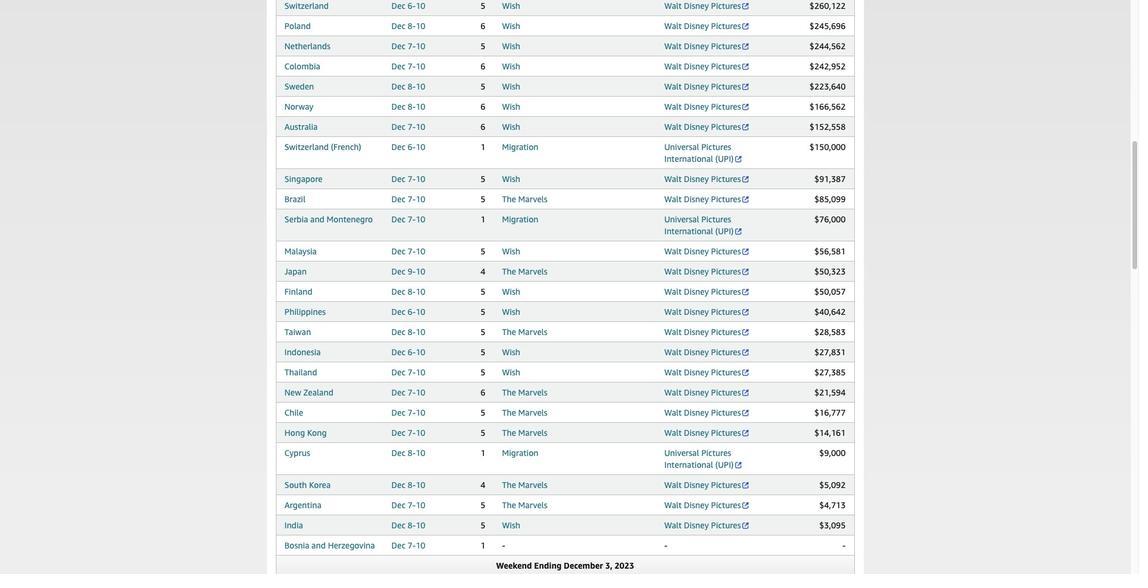 Task type: vqa. For each thing, say whether or not it's contained in the screenshot.


Task type: locate. For each thing, give the bounding box(es) containing it.
1 10 from the top
[[416, 1, 426, 11]]

9 wish link from the top
[[502, 246, 521, 256]]

8 dec 7-10 link from the top
[[392, 367, 426, 378]]

malaysia link
[[285, 246, 317, 256]]

1 marvels from the top
[[519, 194, 548, 204]]

12 dec 7-10 link from the top
[[392, 500, 426, 510]]

14 dec from the top
[[392, 287, 406, 297]]

2 vertical spatial international
[[665, 460, 714, 470]]

1 vertical spatial (upi)
[[716, 226, 734, 236]]

7 dec from the top
[[392, 122, 406, 132]]

wish for switzerland
[[502, 1, 521, 11]]

poland link
[[285, 21, 311, 31]]

22 walt from the top
[[665, 521, 682, 531]]

10 for norway
[[416, 102, 426, 112]]

3 dec 7-10 link from the top
[[392, 122, 426, 132]]

1 vertical spatial universal pictures international (upi) link
[[665, 214, 743, 236]]

walt disney pictures link for $166,562
[[665, 102, 750, 112]]

8 wish link from the top
[[502, 174, 521, 184]]

1 wish from the top
[[502, 1, 521, 11]]

dec 8-10 link for poland
[[392, 21, 426, 31]]

dec
[[392, 1, 406, 11], [392, 21, 406, 31], [392, 41, 406, 51], [392, 61, 406, 71], [392, 81, 406, 91], [392, 102, 406, 112], [392, 122, 406, 132], [392, 142, 406, 152], [392, 174, 406, 184], [392, 194, 406, 204], [392, 214, 406, 224], [392, 246, 406, 256], [392, 267, 406, 277], [392, 287, 406, 297], [392, 307, 406, 317], [392, 327, 406, 337], [392, 347, 406, 357], [392, 367, 406, 378], [392, 388, 406, 398], [392, 408, 406, 418], [392, 428, 406, 438], [392, 448, 406, 458], [392, 480, 406, 490], [392, 500, 406, 510], [392, 521, 406, 531], [392, 541, 406, 551]]

and right serbia
[[310, 214, 325, 224]]

10 walt disney pictures link from the top
[[665, 246, 750, 256]]

5 for singapore
[[481, 174, 486, 184]]

20 walt disney pictures from the top
[[665, 480, 741, 490]]

7 8- from the top
[[408, 480, 416, 490]]

4
[[481, 267, 486, 277], [481, 480, 486, 490]]

dec 7-10 link for colombia
[[392, 61, 426, 71]]

switzerland for switzerland (french)
[[285, 142, 329, 152]]

4 dec 8-10 from the top
[[392, 287, 426, 297]]

1 walt from the top
[[665, 1, 682, 11]]

walt disney pictures
[[665, 1, 741, 11], [665, 21, 741, 31], [665, 41, 741, 51], [665, 61, 741, 71], [665, 81, 741, 91], [665, 102, 741, 112], [665, 122, 741, 132], [665, 174, 741, 184], [665, 194, 741, 204], [665, 246, 741, 256], [665, 267, 741, 277], [665, 287, 741, 297], [665, 307, 741, 317], [665, 327, 741, 337], [665, 347, 741, 357], [665, 367, 741, 378], [665, 388, 741, 398], [665, 408, 741, 418], [665, 428, 741, 438], [665, 480, 741, 490], [665, 500, 741, 510], [665, 521, 741, 531]]

3 the from the top
[[502, 327, 516, 337]]

wish link
[[502, 1, 521, 11], [502, 21, 521, 31], [502, 41, 521, 51], [502, 61, 521, 71], [502, 81, 521, 91], [502, 102, 521, 112], [502, 122, 521, 132], [502, 174, 521, 184], [502, 246, 521, 256], [502, 287, 521, 297], [502, 307, 521, 317], [502, 347, 521, 357], [502, 367, 521, 378], [502, 521, 521, 531]]

dec 6-10 link for switzerland (french)
[[392, 142, 426, 152]]

walt disney pictures link for $27,831
[[665, 347, 750, 357]]

disney for $27,831
[[684, 347, 709, 357]]

dec 8-10
[[392, 21, 426, 31], [392, 81, 426, 91], [392, 102, 426, 112], [392, 287, 426, 297], [392, 327, 426, 337], [392, 448, 426, 458], [392, 480, 426, 490], [392, 521, 426, 531]]

the
[[502, 194, 516, 204], [502, 267, 516, 277], [502, 327, 516, 337], [502, 388, 516, 398], [502, 408, 516, 418], [502, 428, 516, 438], [502, 480, 516, 490], [502, 500, 516, 510]]

15 10 from the top
[[416, 307, 426, 317]]

8- for taiwan
[[408, 327, 416, 337]]

1 vertical spatial switzerland
[[285, 142, 329, 152]]

pictures for $166,562
[[711, 102, 741, 112]]

marvels for japan
[[519, 267, 548, 277]]

$28,583
[[815, 327, 846, 337]]

13 dec 7-10 from the top
[[392, 541, 426, 551]]

6 walt disney pictures link from the top
[[665, 102, 750, 112]]

migration
[[502, 142, 539, 152], [502, 214, 539, 224], [502, 448, 539, 458]]

0 vertical spatial migration link
[[502, 142, 539, 152]]

7- for argentina
[[408, 500, 416, 510]]

dec 8-10 link for cyprus
[[392, 448, 426, 458]]

17 walt disney pictures from the top
[[665, 388, 741, 398]]

2 vertical spatial universal
[[665, 448, 700, 458]]

the marvels link for new zealand
[[502, 388, 548, 398]]

15 dec from the top
[[392, 307, 406, 317]]

1 migration from the top
[[502, 142, 539, 152]]

walt for $28,583
[[665, 327, 682, 337]]

dec for colombia
[[392, 61, 406, 71]]

serbia and montenegro
[[285, 214, 373, 224]]

walt disney pictures link
[[665, 1, 750, 11], [665, 21, 750, 31], [665, 41, 750, 51], [665, 61, 750, 71], [665, 81, 750, 91], [665, 102, 750, 112], [665, 122, 750, 132], [665, 174, 750, 184], [665, 194, 750, 204], [665, 246, 750, 256], [665, 267, 750, 277], [665, 287, 750, 297], [665, 307, 750, 317], [665, 327, 750, 337], [665, 347, 750, 357], [665, 367, 750, 378], [665, 388, 750, 398], [665, 408, 750, 418], [665, 428, 750, 438], [665, 480, 750, 490], [665, 500, 750, 510], [665, 521, 750, 531]]

dec 8-10 for poland
[[392, 21, 426, 31]]

5 for malaysia
[[481, 246, 486, 256]]

10 wish from the top
[[502, 287, 521, 297]]

1 vertical spatial migration
[[502, 214, 539, 224]]

21 walt disney pictures link from the top
[[665, 500, 750, 510]]

1 vertical spatial international
[[665, 226, 714, 236]]

3 1 from the top
[[481, 448, 486, 458]]

2 dec 7-10 from the top
[[392, 61, 426, 71]]

1 dec 8-10 from the top
[[392, 21, 426, 31]]

pictures for $28,583
[[711, 327, 741, 337]]

21 disney from the top
[[684, 500, 709, 510]]

disney for $260,122
[[684, 1, 709, 11]]

dec 8-10 link
[[392, 21, 426, 31], [392, 81, 426, 91], [392, 102, 426, 112], [392, 287, 426, 297], [392, 327, 426, 337], [392, 448, 426, 458], [392, 480, 426, 490], [392, 521, 426, 531]]

13 10 from the top
[[416, 267, 426, 277]]

pictures for $40,642
[[711, 307, 741, 317]]

1 for cyprus
[[481, 448, 486, 458]]

weekend ending december 3, 2023
[[496, 561, 634, 571]]

walt for $21,594
[[665, 388, 682, 398]]

0 vertical spatial and
[[310, 214, 325, 224]]

12 dec from the top
[[392, 246, 406, 256]]

18 walt disney pictures link from the top
[[665, 408, 750, 418]]

1 4 from the top
[[481, 267, 486, 277]]

universal for $76,000
[[665, 214, 700, 224]]

6 for new zealand
[[481, 388, 486, 398]]

4 the from the top
[[502, 388, 516, 398]]

$16,777
[[815, 408, 846, 418]]

0 vertical spatial universal
[[665, 142, 700, 152]]

3 6- from the top
[[408, 307, 416, 317]]

7- for malaysia
[[408, 246, 416, 256]]

1 walt disney pictures from the top
[[665, 1, 741, 11]]

1 wish link from the top
[[502, 1, 521, 11]]

10 for serbia and montenegro
[[416, 214, 426, 224]]

dec 7-10 link
[[392, 41, 426, 51], [392, 61, 426, 71], [392, 122, 426, 132], [392, 174, 426, 184], [392, 194, 426, 204], [392, 214, 426, 224], [392, 246, 426, 256], [392, 367, 426, 378], [392, 388, 426, 398], [392, 408, 426, 418], [392, 428, 426, 438], [392, 500, 426, 510], [392, 541, 426, 551]]

chile link
[[285, 408, 303, 418]]

2 wish link from the top
[[502, 21, 521, 31]]

switzerland (french) link
[[285, 142, 361, 152]]

walt
[[665, 1, 682, 11], [665, 21, 682, 31], [665, 41, 682, 51], [665, 61, 682, 71], [665, 81, 682, 91], [665, 102, 682, 112], [665, 122, 682, 132], [665, 174, 682, 184], [665, 194, 682, 204], [665, 246, 682, 256], [665, 267, 682, 277], [665, 287, 682, 297], [665, 307, 682, 317], [665, 327, 682, 337], [665, 347, 682, 357], [665, 367, 682, 378], [665, 388, 682, 398], [665, 408, 682, 418], [665, 428, 682, 438], [665, 480, 682, 490], [665, 500, 682, 510], [665, 521, 682, 531]]

4 walt disney pictures link from the top
[[665, 61, 750, 71]]

0 horizontal spatial -
[[502, 541, 506, 551]]

8 the from the top
[[502, 500, 516, 510]]

the for new zealand
[[502, 388, 516, 398]]

5 dec from the top
[[392, 81, 406, 91]]

wish for poland
[[502, 21, 521, 31]]

bosnia
[[285, 541, 310, 551]]

1 vertical spatial and
[[312, 541, 326, 551]]

dec 7-10 for chile
[[392, 408, 426, 418]]

16 walt disney pictures from the top
[[665, 367, 741, 378]]

$56,581
[[815, 246, 846, 256]]

5 for indonesia
[[481, 347, 486, 357]]

switzerland for switzerland link at left top
[[285, 1, 329, 11]]

dec 7-10 link for new zealand
[[392, 388, 426, 398]]

thailand link
[[285, 367, 317, 378]]

colombia link
[[285, 61, 321, 71]]

dec 6-10 link
[[392, 1, 426, 11], [392, 142, 426, 152], [392, 307, 426, 317], [392, 347, 426, 357]]

wish for colombia
[[502, 61, 521, 71]]

14 walt from the top
[[665, 327, 682, 337]]

international
[[665, 154, 714, 164], [665, 226, 714, 236], [665, 460, 714, 470]]

the marvels for japan
[[502, 267, 548, 277]]

walt disney pictures for $28,583
[[665, 327, 741, 337]]

6 5 from the top
[[481, 246, 486, 256]]

2 vertical spatial migration link
[[502, 448, 539, 458]]

2 international from the top
[[665, 226, 714, 236]]

poland
[[285, 21, 311, 31]]

0 vertical spatial 4
[[481, 267, 486, 277]]

16 walt disney pictures link from the top
[[665, 367, 750, 378]]

13 walt disney pictures from the top
[[665, 307, 741, 317]]

universal pictures international (upi)
[[665, 142, 734, 164], [665, 214, 734, 236], [665, 448, 734, 470]]

2 universal pictures international (upi) link from the top
[[665, 214, 743, 236]]

universal for $9,000
[[665, 448, 700, 458]]

serbia and montenegro link
[[285, 214, 373, 224]]

december
[[564, 561, 603, 571]]

4 7- from the top
[[408, 174, 416, 184]]

11 dec from the top
[[392, 214, 406, 224]]

7- for singapore
[[408, 174, 416, 184]]

0 vertical spatial switzerland
[[285, 1, 329, 11]]

montenegro
[[327, 214, 373, 224]]

wish for sweden
[[502, 81, 521, 91]]

10 for argentina
[[416, 500, 426, 510]]

5 dec 7-10 link from the top
[[392, 194, 426, 204]]

the marvels link
[[502, 194, 548, 204], [502, 267, 548, 277], [502, 327, 548, 337], [502, 388, 548, 398], [502, 408, 548, 418], [502, 428, 548, 438], [502, 480, 548, 490], [502, 500, 548, 510]]

the marvels link for hong kong
[[502, 428, 548, 438]]

$4,713
[[820, 500, 846, 510]]

wish for malaysia
[[502, 246, 521, 256]]

$14,161
[[815, 428, 846, 438]]

pictures for $21,594
[[711, 388, 741, 398]]

11 wish link from the top
[[502, 307, 521, 317]]

7-
[[408, 41, 416, 51], [408, 61, 416, 71], [408, 122, 416, 132], [408, 174, 416, 184], [408, 194, 416, 204], [408, 214, 416, 224], [408, 246, 416, 256], [408, 367, 416, 378], [408, 388, 416, 398], [408, 408, 416, 418], [408, 428, 416, 438], [408, 500, 416, 510], [408, 541, 416, 551]]

malaysia
[[285, 246, 317, 256]]

6 10 from the top
[[416, 102, 426, 112]]

pictures for $27,385
[[711, 367, 741, 378]]

10 walt disney pictures from the top
[[665, 246, 741, 256]]

walt disney pictures link for $56,581
[[665, 246, 750, 256]]

3 10 from the top
[[416, 41, 426, 51]]

0 vertical spatial universal pictures international (upi) link
[[665, 142, 743, 164]]

5 dec 7-10 from the top
[[392, 194, 426, 204]]

wish for norway
[[502, 102, 521, 112]]

6 for australia
[[481, 122, 486, 132]]

9 7- from the top
[[408, 388, 416, 398]]

1 vertical spatial 4
[[481, 480, 486, 490]]

7- for bosnia and herzegovina
[[408, 541, 416, 551]]

$27,831
[[815, 347, 846, 357]]

1
[[481, 142, 486, 152], [481, 214, 486, 224], [481, 448, 486, 458], [481, 541, 486, 551]]

7 10 from the top
[[416, 122, 426, 132]]

1 vertical spatial universal
[[665, 214, 700, 224]]

5 for sweden
[[481, 81, 486, 91]]

marvels
[[519, 194, 548, 204], [519, 267, 548, 277], [519, 327, 548, 337], [519, 388, 548, 398], [519, 408, 548, 418], [519, 428, 548, 438], [519, 480, 548, 490], [519, 500, 548, 510]]

8- for finland
[[408, 287, 416, 297]]

19 dec from the top
[[392, 388, 406, 398]]

0 vertical spatial international
[[665, 154, 714, 164]]

1 vertical spatial universal pictures international (upi)
[[665, 214, 734, 236]]

dec 6-10
[[392, 1, 426, 11], [392, 142, 426, 152], [392, 307, 426, 317], [392, 347, 426, 357]]

dec for australia
[[392, 122, 406, 132]]

2 vertical spatial universal pictures international (upi) link
[[665, 448, 743, 470]]

2 dec 8-10 from the top
[[392, 81, 426, 91]]

dec 8-10 for india
[[392, 521, 426, 531]]

2 dec 8-10 link from the top
[[392, 81, 426, 91]]

$5,092
[[820, 480, 846, 490]]

12 10 from the top
[[416, 246, 426, 256]]

1 vertical spatial migration link
[[502, 214, 539, 224]]

2 vertical spatial universal pictures international (upi)
[[665, 448, 734, 470]]

philippines link
[[285, 307, 326, 317]]

wish
[[502, 1, 521, 11], [502, 21, 521, 31], [502, 41, 521, 51], [502, 61, 521, 71], [502, 81, 521, 91], [502, 102, 521, 112], [502, 122, 521, 132], [502, 174, 521, 184], [502, 246, 521, 256], [502, 287, 521, 297], [502, 307, 521, 317], [502, 347, 521, 357], [502, 367, 521, 378], [502, 521, 521, 531]]

dec 7-10 for serbia and montenegro
[[392, 214, 426, 224]]

6-
[[408, 1, 416, 11], [408, 142, 416, 152], [408, 307, 416, 317], [408, 347, 416, 357]]

dec for indonesia
[[392, 347, 406, 357]]

4 6- from the top
[[408, 347, 416, 357]]

2 migration from the top
[[502, 214, 539, 224]]

0 vertical spatial (upi)
[[716, 154, 734, 164]]

8- for poland
[[408, 21, 416, 31]]

universal
[[665, 142, 700, 152], [665, 214, 700, 224], [665, 448, 700, 458]]

5 for hong kong
[[481, 428, 486, 438]]

6 for norway
[[481, 102, 486, 112]]

18 10 from the top
[[416, 367, 426, 378]]

2 vertical spatial migration
[[502, 448, 539, 458]]

19 walt from the top
[[665, 428, 682, 438]]

2 vertical spatial (upi)
[[716, 460, 734, 470]]

17 walt from the top
[[665, 388, 682, 398]]

dec 8-10 for finland
[[392, 287, 426, 297]]

20 disney from the top
[[684, 480, 709, 490]]

3 wish from the top
[[502, 41, 521, 51]]

1 horizontal spatial -
[[665, 541, 668, 551]]

wish link for sweden
[[502, 81, 521, 91]]

walt for $152,558
[[665, 122, 682, 132]]

weekend
[[496, 561, 532, 571]]

11 dec 7-10 link from the top
[[392, 428, 426, 438]]

3 the marvels from the top
[[502, 327, 548, 337]]

wish link for philippines
[[502, 307, 521, 317]]

sweden link
[[285, 81, 314, 91]]

dec 7-10 for netherlands
[[392, 41, 426, 51]]

4 dec 6-10 link from the top
[[392, 347, 426, 357]]

18 walt disney pictures from the top
[[665, 408, 741, 418]]

10 dec 7-10 link from the top
[[392, 408, 426, 418]]

thailand
[[285, 367, 317, 378]]

pictures for $3,095
[[711, 521, 741, 531]]

migration for dec 7-10
[[502, 214, 539, 224]]

pictures for $245,696
[[711, 21, 741, 31]]

marvels for south korea
[[519, 480, 548, 490]]

the marvels
[[502, 194, 548, 204], [502, 267, 548, 277], [502, 327, 548, 337], [502, 388, 548, 398], [502, 408, 548, 418], [502, 428, 548, 438], [502, 480, 548, 490], [502, 500, 548, 510]]

wish link for norway
[[502, 102, 521, 112]]

8 walt disney pictures link from the top
[[665, 174, 750, 184]]

7 dec 7-10 link from the top
[[392, 246, 426, 256]]

dec 7-10 link for brazil
[[392, 194, 426, 204]]

2 horizontal spatial -
[[843, 541, 846, 551]]

5 for india
[[481, 521, 486, 531]]

$152,558
[[810, 122, 846, 132]]

-
[[502, 541, 506, 551], [665, 541, 668, 551], [843, 541, 846, 551]]

netherlands
[[285, 41, 331, 51]]

13 wish from the top
[[502, 367, 521, 378]]

switzerland up poland link
[[285, 1, 329, 11]]

the marvels for new zealand
[[502, 388, 548, 398]]

11 dec 7-10 from the top
[[392, 428, 426, 438]]

disney for $3,095
[[684, 521, 709, 531]]

10 dec 7-10 from the top
[[392, 408, 426, 418]]

2 6 from the top
[[481, 61, 486, 71]]

6 wish link from the top
[[502, 102, 521, 112]]

22 dec from the top
[[392, 448, 406, 458]]

10 7- from the top
[[408, 408, 416, 418]]

4 1 from the top
[[481, 541, 486, 551]]

11 disney from the top
[[684, 267, 709, 277]]

9 dec 7-10 from the top
[[392, 388, 426, 398]]

migration link
[[502, 142, 539, 152], [502, 214, 539, 224], [502, 448, 539, 458]]

bosnia and herzegovina
[[285, 541, 375, 551]]

$9,000
[[820, 448, 846, 458]]

(upi) for $76,000
[[716, 226, 734, 236]]

south korea link
[[285, 480, 331, 490]]

australia
[[285, 122, 318, 132]]

9 10 from the top
[[416, 174, 426, 184]]

6 disney from the top
[[684, 102, 709, 112]]

the for taiwan
[[502, 327, 516, 337]]

7 the marvels link from the top
[[502, 480, 548, 490]]

2 disney from the top
[[684, 21, 709, 31]]

10 walt from the top
[[665, 246, 682, 256]]

5 walt disney pictures from the top
[[665, 81, 741, 91]]

pictures for $223,640
[[711, 81, 741, 91]]

14 walt disney pictures from the top
[[665, 327, 741, 337]]

walt disney pictures for $91,387
[[665, 174, 741, 184]]

9 5 from the top
[[481, 327, 486, 337]]

universal for $150,000
[[665, 142, 700, 152]]

(upi) for $150,000
[[716, 154, 734, 164]]

0 vertical spatial universal pictures international (upi)
[[665, 142, 734, 164]]

5 for netherlands
[[481, 41, 486, 51]]

serbia
[[285, 214, 308, 224]]

singapore
[[285, 174, 323, 184]]

wish link for finland
[[502, 287, 521, 297]]

pictures for $27,831
[[711, 347, 741, 357]]

$50,323
[[815, 267, 846, 277]]

12 disney from the top
[[684, 287, 709, 297]]

switzerland down australia link
[[285, 142, 329, 152]]

0 vertical spatial migration
[[502, 142, 539, 152]]

walt disney pictures link for $50,323
[[665, 267, 750, 277]]

universal pictures international (upi) link for $76,000
[[665, 214, 743, 236]]

10
[[416, 1, 426, 11], [416, 21, 426, 31], [416, 41, 426, 51], [416, 61, 426, 71], [416, 81, 426, 91], [416, 102, 426, 112], [416, 122, 426, 132], [416, 142, 426, 152], [416, 174, 426, 184], [416, 194, 426, 204], [416, 214, 426, 224], [416, 246, 426, 256], [416, 267, 426, 277], [416, 287, 426, 297], [416, 307, 426, 317], [416, 327, 426, 337], [416, 347, 426, 357], [416, 367, 426, 378], [416, 388, 426, 398], [416, 408, 426, 418], [416, 428, 426, 438], [416, 448, 426, 458], [416, 480, 426, 490], [416, 500, 426, 510], [416, 521, 426, 531], [416, 541, 426, 551]]

dec 8-10 link for finland
[[392, 287, 426, 297]]

4 marvels from the top
[[519, 388, 548, 398]]

(upi) for $9,000
[[716, 460, 734, 470]]

and right the "bosnia"
[[312, 541, 326, 551]]

6
[[481, 21, 486, 31], [481, 61, 486, 71], [481, 102, 486, 112], [481, 122, 486, 132], [481, 388, 486, 398]]

25 10 from the top
[[416, 521, 426, 531]]

disney
[[684, 1, 709, 11], [684, 21, 709, 31], [684, 41, 709, 51], [684, 61, 709, 71], [684, 81, 709, 91], [684, 102, 709, 112], [684, 122, 709, 132], [684, 174, 709, 184], [684, 194, 709, 204], [684, 246, 709, 256], [684, 267, 709, 277], [684, 287, 709, 297], [684, 307, 709, 317], [684, 327, 709, 337], [684, 347, 709, 357], [684, 367, 709, 378], [684, 388, 709, 398], [684, 408, 709, 418], [684, 428, 709, 438], [684, 480, 709, 490], [684, 500, 709, 510], [684, 521, 709, 531]]

1 the marvels from the top
[[502, 194, 548, 204]]

10 for thailand
[[416, 367, 426, 378]]

$242,952
[[810, 61, 846, 71]]

12 dec 7-10 from the top
[[392, 500, 426, 510]]



Task type: describe. For each thing, give the bounding box(es) containing it.
dec for philippines
[[392, 307, 406, 317]]

3,
[[606, 561, 613, 571]]

$50,057
[[815, 287, 846, 297]]

the marvels link for south korea
[[502, 480, 548, 490]]

wish link for switzerland
[[502, 1, 521, 11]]

pictures for $14,161
[[711, 428, 741, 438]]

disney for $40,642
[[684, 307, 709, 317]]

new zealand link
[[285, 388, 334, 398]]

2023
[[615, 561, 634, 571]]

(french)
[[331, 142, 361, 152]]

norway link
[[285, 102, 314, 112]]

disney for $14,161
[[684, 428, 709, 438]]

$260,122
[[810, 1, 846, 11]]

$91,387
[[815, 174, 846, 184]]

dec for finland
[[392, 287, 406, 297]]

walt disney pictures link for $28,583
[[665, 327, 750, 337]]

dec for argentina
[[392, 500, 406, 510]]

norway
[[285, 102, 314, 112]]

walt for $50,057
[[665, 287, 682, 297]]

philippines
[[285, 307, 326, 317]]

wish for philippines
[[502, 307, 521, 317]]

walt disney pictures link for $260,122
[[665, 1, 750, 11]]

walt disney pictures for $242,952
[[665, 61, 741, 71]]

migration link for dec 7-10
[[502, 214, 539, 224]]

pictures for $56,581
[[711, 246, 741, 256]]

dec 7-10 for argentina
[[392, 500, 426, 510]]

walt disney pictures link for $242,952
[[665, 61, 750, 71]]

10 for chile
[[416, 408, 426, 418]]

india link
[[285, 521, 303, 531]]

walt for $50,323
[[665, 267, 682, 277]]

dec 7-10 link for malaysia
[[392, 246, 426, 256]]

sweden
[[285, 81, 314, 91]]

wish for thailand
[[502, 367, 521, 378]]

south
[[285, 480, 307, 490]]

6- for philippines
[[408, 307, 416, 317]]

singapore link
[[285, 174, 323, 184]]

walt disney pictures link for $4,713
[[665, 500, 750, 510]]

dec 7-10 link for chile
[[392, 408, 426, 418]]

argentina link
[[285, 500, 322, 510]]

$150,000
[[810, 142, 846, 152]]

$76,000
[[815, 214, 846, 224]]

7- for serbia and montenegro
[[408, 214, 416, 224]]

10 for south korea
[[416, 480, 426, 490]]

10 for switzerland
[[416, 1, 426, 11]]

kong
[[307, 428, 327, 438]]

hong kong link
[[285, 428, 327, 438]]

disney for $50,323
[[684, 267, 709, 277]]

finland
[[285, 287, 313, 297]]

the for chile
[[502, 408, 516, 418]]

3 - from the left
[[843, 541, 846, 551]]

walt disney pictures for $260,122
[[665, 1, 741, 11]]

walt for $3,095
[[665, 521, 682, 531]]

herzegovina
[[328, 541, 375, 551]]

$3,095
[[820, 521, 846, 531]]

dec 7-10 link for serbia and montenegro
[[392, 214, 426, 224]]

$27,385
[[815, 367, 846, 378]]

4 for dec 9-10
[[481, 267, 486, 277]]

ending
[[534, 561, 562, 571]]

pictures for $242,952
[[711, 61, 741, 71]]

taiwan link
[[285, 327, 311, 337]]

walt disney pictures for $5,092
[[665, 480, 741, 490]]

10 for philippines
[[416, 307, 426, 317]]

australia link
[[285, 122, 318, 132]]

dec for chile
[[392, 408, 406, 418]]

10 for malaysia
[[416, 246, 426, 256]]

walt disney pictures link for $152,558
[[665, 122, 750, 132]]

$40,642
[[815, 307, 846, 317]]

pictures for $152,558
[[711, 122, 741, 132]]

1 for switzerland (french)
[[481, 142, 486, 152]]

south korea
[[285, 480, 331, 490]]

brazil
[[285, 194, 306, 204]]

$21,594
[[815, 388, 846, 398]]

the marvels link for chile
[[502, 408, 548, 418]]

the for argentina
[[502, 500, 516, 510]]

colombia
[[285, 61, 321, 71]]

brazil link
[[285, 194, 306, 204]]

marvels for hong kong
[[519, 428, 548, 438]]

dec 8-10 link for india
[[392, 521, 426, 531]]

walt disney pictures for $85,099
[[665, 194, 741, 204]]

pictures for $5,092
[[711, 480, 741, 490]]

the marvels link for argentina
[[502, 500, 548, 510]]

dec 8-10 link for sweden
[[392, 81, 426, 91]]

indonesia link
[[285, 347, 321, 357]]

10 for indonesia
[[416, 347, 426, 357]]

7- for australia
[[408, 122, 416, 132]]

hong
[[285, 428, 305, 438]]

hong kong
[[285, 428, 327, 438]]

$245,696
[[810, 21, 846, 31]]

finland link
[[285, 287, 313, 297]]

japan link
[[285, 267, 307, 277]]

zealand
[[304, 388, 334, 398]]

indonesia
[[285, 347, 321, 357]]

walt for $245,696
[[665, 21, 682, 31]]

$244,562
[[810, 41, 846, 51]]

bosnia and herzegovina link
[[285, 541, 375, 551]]

dec 8-10 for south korea
[[392, 480, 426, 490]]

2 - from the left
[[665, 541, 668, 551]]

wish for singapore
[[502, 174, 521, 184]]

10 for singapore
[[416, 174, 426, 184]]

the marvels for chile
[[502, 408, 548, 418]]

walt disney pictures link for $85,099
[[665, 194, 750, 204]]

taiwan
[[285, 327, 311, 337]]

new
[[285, 388, 301, 398]]

chile
[[285, 408, 303, 418]]

new zealand
[[285, 388, 334, 398]]

switzerland (french)
[[285, 142, 361, 152]]

$166,562
[[810, 102, 846, 112]]

5 for brazil
[[481, 194, 486, 204]]

walt disney pictures for $3,095
[[665, 521, 741, 531]]

8- for south korea
[[408, 480, 416, 490]]

10 for australia
[[416, 122, 426, 132]]

walt disney pictures for $152,558
[[665, 122, 741, 132]]

dec for malaysia
[[392, 246, 406, 256]]

cyprus link
[[285, 448, 310, 458]]

walt for $223,640
[[665, 81, 682, 91]]

10 for india
[[416, 521, 426, 531]]

wish link for colombia
[[502, 61, 521, 71]]

japan
[[285, 267, 307, 277]]

walt disney pictures link for $27,385
[[665, 367, 750, 378]]

walt for $16,777
[[665, 408, 682, 418]]

argentina
[[285, 500, 322, 510]]

9-
[[408, 267, 416, 277]]

cyprus
[[285, 448, 310, 458]]

walt disney pictures link for $3,095
[[665, 521, 750, 531]]

wish link for malaysia
[[502, 246, 521, 256]]

marvels for brazil
[[519, 194, 548, 204]]

10 for japan
[[416, 267, 426, 277]]

dec 9-10
[[392, 267, 426, 277]]

dec 6-10 link for switzerland
[[392, 1, 426, 11]]

walt for $91,387
[[665, 174, 682, 184]]

switzerland link
[[285, 1, 329, 11]]

korea
[[309, 480, 331, 490]]

8- for sweden
[[408, 81, 416, 91]]

dec 9-10 link
[[392, 267, 426, 277]]

1 - from the left
[[502, 541, 506, 551]]

8- for cyprus
[[408, 448, 416, 458]]

pictures for $85,099
[[711, 194, 741, 204]]

india
[[285, 521, 303, 531]]

wish link for australia
[[502, 122, 521, 132]]

6 for poland
[[481, 21, 486, 31]]

dec for taiwan
[[392, 327, 406, 337]]

walt disney pictures for $50,057
[[665, 287, 741, 297]]

netherlands link
[[285, 41, 331, 51]]

$223,640
[[810, 81, 846, 91]]

$85,099
[[815, 194, 846, 204]]

walt disney pictures link for $244,562
[[665, 41, 750, 51]]

dec 7-10 link for singapore
[[392, 174, 426, 184]]



